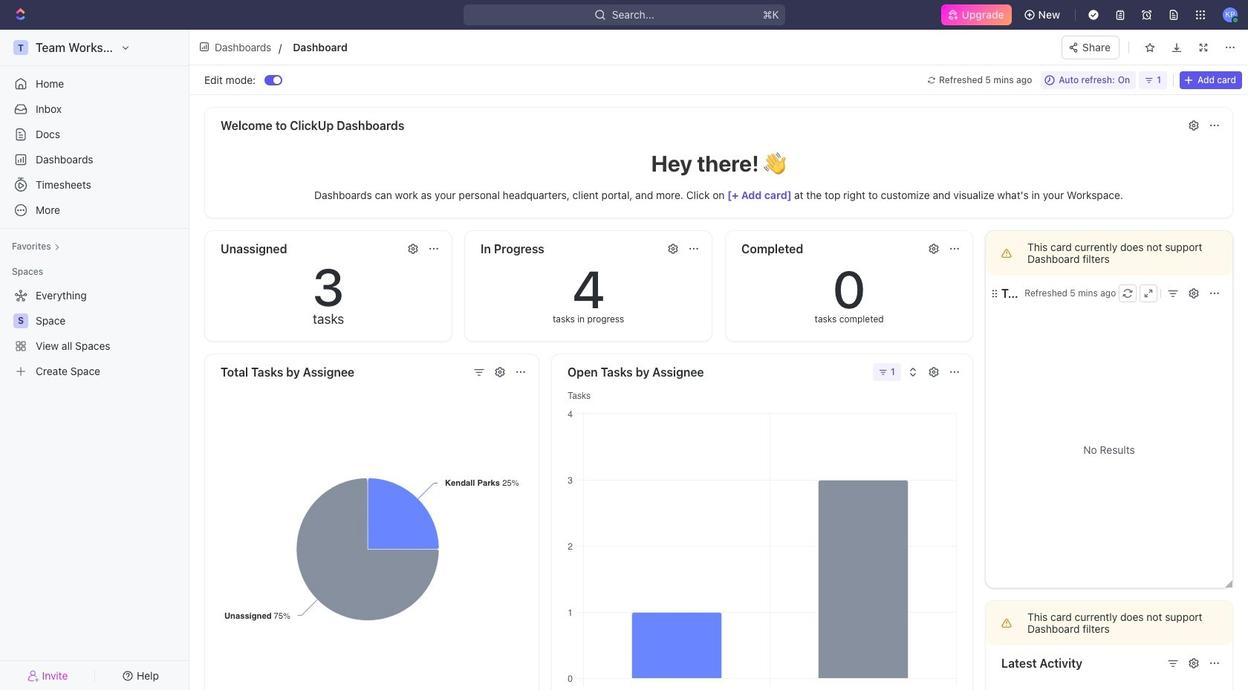 Task type: vqa. For each thing, say whether or not it's contained in the screenshot.
The You
no



Task type: describe. For each thing, give the bounding box(es) containing it.
team workspace, , element
[[13, 40, 28, 55]]

tree inside sidebar navigation
[[6, 284, 183, 383]]



Task type: locate. For each thing, give the bounding box(es) containing it.
invite user image
[[27, 669, 39, 683]]

sidebar navigation
[[0, 30, 192, 690]]

space, , element
[[13, 314, 28, 328]]

None text field
[[293, 38, 617, 56]]

tree
[[6, 284, 183, 383]]



